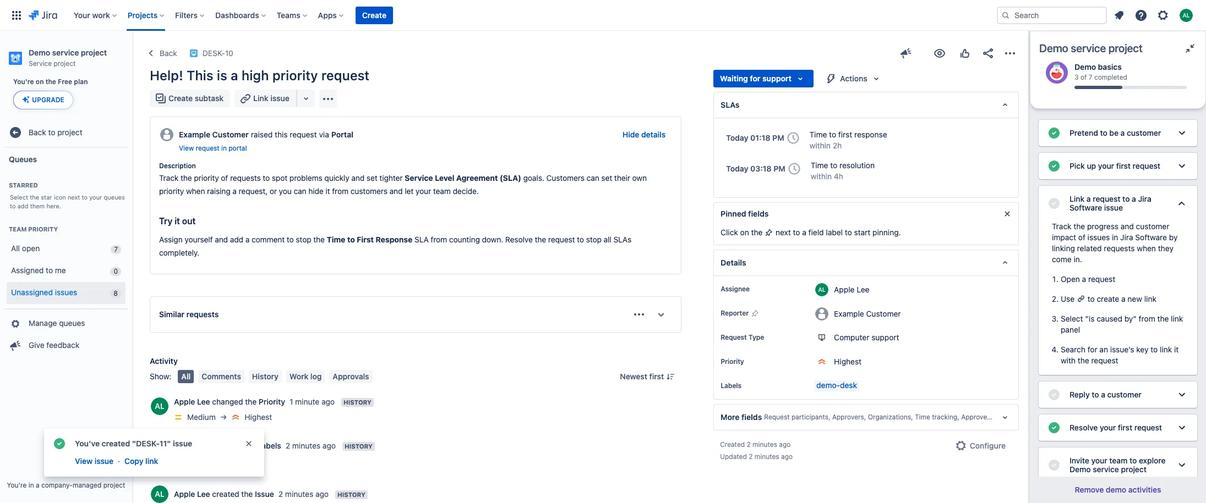 Task type: describe. For each thing, give the bounding box(es) containing it.
invite your team to explore demo service project button
[[1039, 448, 1197, 483]]

your work button
[[70, 6, 121, 24]]

it inside search for an issue's key to link it with the request
[[1174, 345, 1179, 354]]

project up free
[[54, 59, 76, 68]]

teams
[[277, 10, 300, 20]]

a left new
[[1121, 294, 1125, 304]]

details
[[641, 130, 666, 139]]

key
[[1136, 345, 1149, 354]]

0 vertical spatial highest
[[834, 357, 862, 367]]

primary element
[[7, 0, 997, 31]]

details
[[721, 258, 746, 268]]

impact
[[1052, 233, 1076, 242]]

customer for example customer raised this request via portal
[[212, 130, 249, 139]]

create for create subtask
[[168, 94, 193, 103]]

work
[[289, 372, 308, 382]]

a right 'open'
[[1082, 275, 1086, 284]]

chevron image for pretend to be a customer
[[1175, 127, 1188, 140]]

checked image for pretend
[[1048, 127, 1061, 140]]

1 vertical spatial it
[[175, 216, 180, 226]]

hide details button
[[616, 126, 672, 144]]

reply to a customer
[[1070, 390, 1142, 400]]

dismiss image
[[244, 440, 253, 449]]

filters
[[175, 10, 198, 20]]

labels pin to top. only you can see pinned fields. image
[[744, 382, 753, 391]]

time to first response within 2h
[[810, 130, 887, 150]]

me
[[55, 266, 66, 275]]

request type
[[721, 334, 764, 342]]

click
[[721, 228, 738, 237]]

it help image
[[189, 49, 198, 58]]

up
[[1087, 161, 1096, 171]]

view for view issue
[[75, 457, 93, 466]]

and up customers
[[351, 173, 365, 183]]

and inside track the progress and customer impact of issues in jira software by linking related requests when they come in.
[[1121, 222, 1134, 231]]

select inside select "is caused by" from the link panel
[[1061, 314, 1083, 324]]

you
[[279, 187, 292, 196]]

select "is caused by" from the link panel
[[1061, 314, 1183, 335]]

issue right 11"
[[173, 439, 192, 449]]

minutes right updated
[[755, 453, 779, 461]]

projects button
[[124, 6, 169, 24]]

request inside sla from counting down. resolve the request to stop all slas completely.
[[548, 235, 575, 244]]

success image
[[53, 438, 66, 451]]

to right icon
[[82, 194, 88, 201]]

requests inside track the progress and customer impact of issues in jira software by linking related requests when they come in.
[[1104, 244, 1135, 253]]

the inside sla from counting down. resolve the request to stop all slas completely.
[[535, 235, 546, 244]]

the down the "description"
[[181, 173, 192, 183]]

they
[[1158, 244, 1174, 253]]

on for you're
[[36, 78, 44, 86]]

try it out
[[159, 216, 196, 226]]

2 right 'dismiss' image
[[286, 442, 290, 451]]

lee for apple lee created the issue 2 minutes ago
[[197, 490, 210, 499]]

pick up your first request button
[[1039, 153, 1197, 179]]

the inside select "is caused by" from the link panel
[[1157, 314, 1169, 324]]

2 vertical spatial in
[[28, 482, 34, 490]]

the right updated
[[244, 442, 255, 451]]

to left start
[[845, 228, 852, 237]]

time left first
[[327, 235, 345, 244]]

demo-desk
[[816, 381, 857, 390]]

2 horizontal spatial priority
[[721, 358, 744, 366]]

it inside goals. customers can set their own priority when raising a request, or you can hide it from customers and let your team decide.
[[326, 187, 330, 196]]

to create a new link
[[1085, 294, 1156, 304]]

3
[[1074, 73, 1079, 82]]

a down pick up your first request dropdown button
[[1132, 194, 1136, 204]]

team inside invite your team to explore demo service project
[[1109, 456, 1128, 466]]

settings image
[[1157, 9, 1170, 22]]

your inside "starred select the star icon next to your queues to add them here."
[[89, 194, 102, 201]]

and right the yourself
[[215, 235, 228, 244]]

updated
[[720, 453, 747, 461]]

to inside time to first response within 2h
[[829, 130, 836, 139]]

project right 'managed'
[[103, 482, 125, 490]]

service for demo service project service project
[[52, 48, 79, 57]]

to left the field
[[793, 228, 800, 237]]

dashboards button
[[212, 6, 270, 24]]

issues inside track the progress and customer impact of issues in jira software by linking related requests when they come in.
[[1088, 233, 1110, 242]]

minutes right issue
[[285, 490, 313, 499]]

desk-
[[202, 48, 225, 58]]

1 horizontal spatial priority
[[259, 397, 285, 407]]

a right is
[[231, 68, 238, 83]]

2 vertical spatial customer
[[1107, 390, 1142, 400]]

1 horizontal spatial requests
[[230, 173, 261, 183]]

your right the up at the top right of the page
[[1098, 161, 1114, 171]]

reporter pin to top. only you can see pinned fields. image
[[751, 309, 760, 318]]

updated
[[212, 442, 242, 451]]

star
[[41, 194, 52, 201]]

type
[[748, 334, 764, 342]]

invite
[[1070, 456, 1089, 466]]

software inside track the progress and customer impact of issues in jira software by linking related requests when they come in.
[[1135, 233, 1167, 242]]

to right reply in the bottom right of the page
[[1092, 390, 1099, 400]]

7 inside team priority group
[[114, 245, 118, 254]]

work
[[92, 10, 110, 20]]

0 horizontal spatial highest
[[245, 413, 272, 422]]

2 right updated
[[749, 453, 753, 461]]

to down upgrade at the top of page
[[48, 128, 55, 137]]

search for an issue's key to link it with the request
[[1061, 345, 1179, 366]]

all open
[[11, 244, 40, 253]]

track the progress and customer impact of issues in jira software by linking related requests when they come in.
[[1052, 222, 1178, 264]]

back link
[[143, 45, 180, 62]]

banner containing your work
[[0, 0, 1206, 31]]

support inside dropdown button
[[762, 74, 792, 83]]

demo inside invite your team to explore demo service project
[[1070, 465, 1091, 474]]

today for today 03:18 pm
[[726, 164, 748, 173]]

try
[[159, 216, 172, 226]]

more
[[721, 413, 740, 422]]

service for demo service project
[[1071, 42, 1106, 54]]

within inside time to first response within 2h
[[810, 141, 831, 150]]

a left comment
[[245, 235, 250, 244]]

view issue link
[[74, 455, 115, 468]]

pm for today 01:18 pm
[[772, 133, 784, 143]]

link for link issue
[[253, 94, 268, 103]]

priority inside goals. customers can set their own priority when raising a request, or you can hide it from customers and let your team decide.
[[159, 187, 184, 196]]

a left "company-"
[[36, 482, 39, 490]]

pm for today 03:18 pm
[[774, 164, 785, 173]]

unassigned
[[11, 288, 53, 297]]

your
[[74, 10, 90, 20]]

assignee
[[721, 285, 750, 293]]

to right the link issue icon
[[1088, 294, 1095, 304]]

apple for apple lee
[[834, 285, 855, 294]]

new
[[1128, 294, 1142, 304]]

2 right created
[[747, 441, 751, 449]]

request,
[[239, 187, 268, 196]]

history for apple lee created the issue 2 minutes ago
[[337, 492, 365, 499]]

request down pretend to be a customer dropdown button
[[1133, 161, 1160, 171]]

the left first
[[313, 235, 325, 244]]

chevron image for reply to a customer
[[1175, 389, 1188, 402]]

upgrade
[[32, 96, 64, 104]]

use
[[1061, 294, 1077, 304]]

remove demo activities
[[1075, 486, 1161, 495]]

collapse panel image
[[1183, 42, 1197, 55]]

example customer
[[834, 309, 901, 318]]

view issue
[[75, 457, 113, 466]]

link right new
[[1144, 294, 1156, 304]]

queues inside "starred select the star icon next to your queues to add them here."
[[104, 194, 125, 201]]

issues inside team priority group
[[55, 288, 77, 297]]

minutes right created
[[753, 441, 777, 449]]

configure
[[970, 442, 1006, 451]]

select inside "starred select the star icon next to your queues to add them here."
[[10, 194, 28, 201]]

the left issue
[[241, 490, 253, 499]]

request left portal
[[196, 144, 219, 152]]

time inside the more fields request participants, approvers, organizations, time tracking, approver groups, components, due date, original estimate
[[915, 414, 930, 422]]

2 right issue
[[278, 490, 283, 499]]

back for back
[[160, 48, 177, 58]]

invite your team to explore demo service project
[[1070, 456, 1166, 474]]

for for waiting
[[750, 74, 760, 83]]

issue inside 'button'
[[270, 94, 289, 103]]

time inside time to resolution within 4h
[[811, 161, 828, 170]]

the down pinned fields
[[751, 228, 763, 237]]

portal
[[331, 130, 353, 139]]

0 vertical spatial request
[[721, 334, 747, 342]]

minutes down minute
[[292, 442, 320, 451]]

track for track the priority of requests to spot problems quickly and set tighter service level agreement (sla)
[[159, 173, 178, 183]]

2 horizontal spatial priority
[[272, 68, 318, 83]]

1 vertical spatial labels
[[257, 442, 281, 451]]

1 horizontal spatial priority
[[194, 173, 219, 183]]

to left the be
[[1100, 128, 1107, 138]]

approvals
[[333, 372, 369, 382]]

ago for apple lee changed the priority 1 minute ago
[[321, 397, 335, 407]]

fields for more
[[741, 413, 762, 422]]

time to resolution within 4h
[[811, 161, 875, 181]]

actions button
[[818, 70, 889, 88]]

0 horizontal spatial created
[[102, 439, 130, 449]]

link web pages and more image
[[299, 92, 313, 105]]

similar
[[159, 310, 184, 319]]

priority inside group
[[28, 225, 58, 233]]

your inside goals. customers can set their own priority when raising a request, or you can hide it from customers and let your team decide.
[[416, 187, 431, 196]]

configure link
[[948, 438, 1012, 455]]

notifications image
[[1112, 9, 1126, 22]]

sidebar navigation image
[[120, 44, 144, 66]]

slas inside sla from counting down. resolve the request to stop all slas completely.
[[613, 235, 631, 244]]

add inside "starred select the star icon next to your queues to add them here."
[[17, 202, 28, 210]]

to inside link a request to a jira software issue
[[1122, 194, 1130, 204]]

icon
[[54, 194, 66, 201]]

link inside button
[[145, 457, 158, 466]]

back for back to project
[[29, 128, 46, 137]]

1 stop from the left
[[296, 235, 311, 244]]

history for updated the labels 2 minutes ago
[[345, 443, 373, 450]]

you're on the free plan
[[13, 78, 88, 86]]

you've created "desk-11" issue
[[75, 439, 192, 449]]

assign yourself and add a comment to stop the time to first response
[[159, 235, 412, 244]]

request up create
[[1088, 275, 1115, 284]]

by"
[[1124, 314, 1137, 324]]

remove demo activities button
[[1074, 482, 1162, 499]]

jira inside track the progress and customer impact of issues in jira software by linking related requests when they come in.
[[1120, 233, 1133, 242]]

service inside demo service project service project
[[29, 59, 52, 68]]

lee for apple lee changed the priority 1 minute ago
[[197, 397, 210, 407]]

the inside "starred select the star icon next to your queues to add them here."
[[30, 194, 39, 201]]

to left first
[[347, 235, 355, 244]]

request inside dropdown button
[[1134, 423, 1162, 433]]

stop inside sla from counting down. resolve the request to stop all slas completely.
[[586, 235, 602, 244]]

group containing manage queues
[[4, 309, 128, 360]]

(sla)
[[500, 173, 521, 183]]

comments
[[202, 372, 241, 382]]

field
[[808, 228, 824, 237]]

to left spot
[[263, 173, 270, 183]]

company-
[[41, 482, 73, 490]]

checked image for link
[[1048, 197, 1061, 210]]

link inside search for an issue's key to link it with the request
[[1160, 345, 1172, 354]]

1 horizontal spatial in
[[221, 144, 227, 152]]

to inside search for an issue's key to link it with the request
[[1151, 345, 1158, 354]]

request up add app image
[[321, 68, 369, 83]]

1 horizontal spatial add
[[230, 235, 243, 244]]

0 vertical spatial labels
[[721, 382, 741, 390]]

link for link a request to a jira software issue
[[1070, 194, 1085, 204]]

1 vertical spatial service
[[405, 173, 433, 183]]

estimate
[[1118, 414, 1145, 422]]

decide.
[[453, 187, 479, 196]]

issue down you've
[[95, 457, 113, 466]]

let
[[405, 187, 413, 196]]

more fields element
[[713, 405, 1145, 431]]

a right the be
[[1121, 128, 1125, 138]]

chevron image for pick up your first request
[[1175, 160, 1188, 173]]

hide message image
[[1001, 208, 1014, 221]]

open
[[1061, 275, 1080, 284]]

customer for example customer
[[866, 309, 901, 318]]

to inside time to resolution within 4h
[[830, 161, 837, 170]]

a up original
[[1101, 390, 1105, 400]]

by
[[1169, 233, 1178, 242]]

your inside dropdown button
[[1100, 423, 1116, 433]]

10
[[225, 48, 233, 58]]

apple lee changed the priority 1 minute ago
[[174, 397, 335, 407]]

pretend
[[1070, 128, 1098, 138]]

of for requests
[[221, 173, 228, 183]]

request left "via" at the top left of page
[[290, 130, 317, 139]]

your profile and settings image
[[1180, 9, 1193, 22]]

customer for and
[[1136, 222, 1169, 231]]

caused
[[1097, 314, 1122, 324]]

2 vertical spatial requests
[[186, 310, 219, 319]]

0 vertical spatial can
[[587, 173, 599, 183]]

8
[[114, 289, 118, 298]]

demo-desk link
[[814, 381, 859, 392]]

demo for demo basics 3 of 7 completed
[[1074, 62, 1096, 72]]

vote options: no one has voted for this issue yet. image
[[958, 47, 972, 60]]

checked image for invite
[[1048, 459, 1061, 472]]

to inside team priority group
[[46, 266, 53, 275]]

actions image
[[1003, 47, 1017, 60]]

your inside invite your team to explore demo service project
[[1091, 456, 1107, 466]]

track the priority of requests to spot problems quickly and set tighter service level agreement (sla)
[[159, 173, 521, 183]]

the inside track the progress and customer impact of issues in jira software by linking related requests when they come in.
[[1074, 222, 1085, 231]]

completely.
[[159, 248, 199, 258]]

queues
[[9, 154, 37, 164]]

first inside newest first button
[[649, 372, 664, 382]]

demo-
[[816, 381, 840, 390]]

give
[[29, 341, 44, 350]]

checked image for resolve
[[1048, 422, 1061, 435]]

goals. customers can set their own priority when raising a request, or you can hide it from customers and let your team decide.
[[159, 173, 649, 196]]



Task type: vqa. For each thing, say whether or not it's contained in the screenshot.
issues
yes



Task type: locate. For each thing, give the bounding box(es) containing it.
all for all open
[[11, 244, 20, 253]]

example up computer at the bottom right of page
[[834, 309, 864, 318]]

it right 'try'
[[175, 216, 180, 226]]

set
[[367, 173, 377, 183], [601, 173, 612, 183]]

queues inside button
[[59, 319, 85, 328]]

link inside link a request to a jira software issue
[[1070, 194, 1085, 204]]

track up impact
[[1052, 222, 1072, 231]]

0 horizontal spatial example
[[179, 130, 210, 139]]

desk
[[840, 381, 857, 390]]

demo inside demo basics 3 of 7 completed
[[1074, 62, 1096, 72]]

newest first button
[[613, 371, 682, 384]]

link inside 'button'
[[253, 94, 268, 103]]

queues up give feedback button
[[59, 319, 85, 328]]

checked image inside invite your team to explore demo service project dropdown button
[[1048, 459, 1061, 472]]

1 horizontal spatial when
[[1137, 244, 1156, 253]]

team priority group
[[4, 214, 128, 309]]

resolve down date,
[[1070, 423, 1098, 433]]

1 vertical spatial request
[[764, 414, 790, 422]]

ago for apple lee created the issue 2 minutes ago
[[315, 490, 329, 499]]

support right waiting
[[762, 74, 792, 83]]

example for example customer
[[834, 309, 864, 318]]

view for view request in portal
[[179, 144, 194, 152]]

give feedback button
[[4, 335, 128, 357]]

1
[[290, 397, 293, 407]]

history
[[252, 372, 278, 382], [344, 399, 372, 406], [345, 443, 373, 450], [337, 492, 365, 499]]

to right comment
[[287, 235, 294, 244]]

customer inside track the progress and customer impact of issues in jira software by linking related requests when they come in.
[[1136, 222, 1169, 231]]

0 horizontal spatial track
[[159, 173, 178, 183]]

1 set from the left
[[367, 173, 377, 183]]

3 chevron image from the top
[[1175, 422, 1188, 435]]

when left they
[[1137, 244, 1156, 253]]

starred select the star icon next to your queues to add them here.
[[9, 182, 125, 210]]

watch options: you are not watching this issue, 0 people watching image
[[933, 47, 946, 60]]

1 vertical spatial can
[[294, 187, 306, 196]]

track down the "description"
[[159, 173, 178, 183]]

0 horizontal spatial issues
[[55, 288, 77, 297]]

1 vertical spatial pm
[[774, 164, 785, 173]]

chevron image inside pick up your first request dropdown button
[[1175, 160, 1188, 173]]

labels right 'dismiss' image
[[257, 442, 281, 451]]

software up progress
[[1070, 203, 1102, 212]]

created left issue
[[212, 490, 239, 499]]

1 horizontal spatial support
[[872, 333, 899, 342]]

request inside the more fields request participants, approvers, organizations, time tracking, approver groups, components, due date, original estimate
[[764, 414, 790, 422]]

created
[[720, 441, 745, 449]]

project up basics
[[1108, 42, 1143, 54]]

all right show:
[[181, 372, 191, 382]]

reply
[[1070, 390, 1090, 400]]

1 horizontal spatial request
[[764, 414, 790, 422]]

0 vertical spatial track
[[159, 173, 178, 183]]

track
[[159, 173, 178, 183], [1052, 222, 1072, 231]]

all button
[[178, 371, 194, 384]]

1 vertical spatial jira
[[1120, 233, 1133, 242]]

slas inside slas element
[[721, 100, 740, 110]]

select up panel
[[1061, 314, 1083, 324]]

link
[[1144, 294, 1156, 304], [1171, 314, 1183, 324], [1160, 345, 1172, 354], [145, 457, 158, 466]]

checked image inside pretend to be a customer dropdown button
[[1048, 127, 1061, 140]]

apple for apple lee created the issue 2 minutes ago
[[174, 490, 195, 499]]

link down pick
[[1070, 194, 1085, 204]]

starred group
[[4, 170, 128, 214]]

0 horizontal spatial all
[[11, 244, 20, 253]]

resolve
[[505, 235, 533, 244], [1070, 423, 1098, 433]]

priority left '1'
[[259, 397, 285, 407]]

of inside track the progress and customer impact of issues in jira software by linking related requests when they come in.
[[1078, 233, 1085, 242]]

1 vertical spatial view
[[75, 457, 93, 466]]

2 checked image from the top
[[1048, 197, 1061, 210]]

apps
[[318, 10, 337, 20]]

lee for apple lee
[[857, 285, 869, 294]]

request inside link a request to a jira software issue
[[1093, 194, 1120, 204]]

service up demo basics 3 of 7 completed
[[1071, 42, 1106, 54]]

fields
[[748, 209, 769, 219], [741, 413, 762, 422]]

service inside invite your team to explore demo service project
[[1093, 465, 1119, 474]]

the inside search for an issue's key to link it with the request
[[1078, 356, 1089, 366]]

service up let
[[405, 173, 433, 183]]

0 horizontal spatial software
[[1070, 203, 1102, 212]]

the right changed
[[245, 397, 257, 407]]

demo
[[1039, 42, 1068, 54], [29, 48, 50, 57], [1074, 62, 1096, 72], [1070, 465, 1091, 474]]

customer up portal
[[212, 130, 249, 139]]

resolve your first request button
[[1039, 415, 1197, 441]]

newest first image
[[666, 373, 675, 382]]

add left them
[[17, 202, 28, 210]]

0 horizontal spatial can
[[294, 187, 306, 196]]

checked image inside resolve your first request dropdown button
[[1048, 422, 1061, 435]]

1 horizontal spatial can
[[587, 173, 599, 183]]

to left the "all"
[[577, 235, 584, 244]]

clockicon image right 03:18
[[785, 160, 803, 178]]

0 vertical spatial within
[[810, 141, 831, 150]]

1 vertical spatial on
[[740, 228, 749, 237]]

chevron image inside invite your team to explore demo service project dropdown button
[[1175, 459, 1188, 472]]

reporter
[[721, 309, 749, 318]]

2 vertical spatial it
[[1174, 345, 1179, 354]]

demo for demo service project
[[1039, 42, 1068, 54]]

demo inside demo service project service project
[[29, 48, 50, 57]]

from inside goals. customers can set their own priority when raising a request, or you can hide it from customers and let your team decide.
[[332, 187, 348, 196]]

request down estimate on the bottom right
[[1134, 423, 1162, 433]]

give feedback
[[29, 341, 79, 350]]

0 vertical spatial add
[[17, 202, 28, 210]]

is
[[217, 68, 227, 83]]

service inside demo service project service project
[[52, 48, 79, 57]]

0 vertical spatial customer
[[1127, 128, 1161, 138]]

menu bar
[[176, 371, 375, 384]]

1 vertical spatial create
[[168, 94, 193, 103]]

1 horizontal spatial created
[[212, 490, 239, 499]]

1 chevron image from the top
[[1175, 127, 1188, 140]]

issue
[[270, 94, 289, 103], [1104, 203, 1123, 212], [173, 439, 192, 449], [95, 457, 113, 466]]

first inside pick up your first request dropdown button
[[1116, 161, 1131, 171]]

7 inside demo basics 3 of 7 completed
[[1089, 73, 1092, 82]]

history inside button
[[252, 372, 278, 382]]

2 today from the top
[[726, 164, 748, 173]]

2 vertical spatial lee
[[197, 490, 210, 499]]

for for search
[[1088, 345, 1097, 354]]

link right copy
[[145, 457, 158, 466]]

start
[[854, 228, 870, 237]]

pm
[[772, 133, 784, 143], [774, 164, 785, 173]]

3 checked image from the top
[[1048, 459, 1061, 472]]

1 horizontal spatial link
[[1070, 194, 1085, 204]]

resolve your first request
[[1070, 423, 1162, 433]]

service
[[1071, 42, 1106, 54], [52, 48, 79, 57], [1093, 465, 1119, 474]]

slas down waiting
[[721, 100, 740, 110]]

the up impact
[[1074, 222, 1085, 231]]

1 vertical spatial customer
[[1136, 222, 1169, 231]]

in inside track the progress and customer impact of issues in jira software by linking related requests when they come in.
[[1112, 233, 1118, 242]]

1 horizontal spatial labels
[[721, 382, 741, 390]]

jira down the link a request to a jira software issue dropdown button
[[1120, 233, 1133, 242]]

customer up estimate on the bottom right
[[1107, 390, 1142, 400]]

requests up request,
[[230, 173, 261, 183]]

manage queues
[[29, 319, 85, 328]]

demo up 3 at the top right
[[1074, 62, 1096, 72]]

on up upgrade button
[[36, 78, 44, 86]]

checked image
[[1048, 127, 1061, 140], [1048, 422, 1061, 435], [1048, 459, 1061, 472]]

0 vertical spatial in
[[221, 144, 227, 152]]

1 horizontal spatial set
[[601, 173, 612, 183]]

group
[[4, 309, 128, 360]]

back up queues
[[29, 128, 46, 137]]

slas element
[[713, 92, 1019, 118]]

remove
[[1075, 486, 1104, 495]]

0 vertical spatial on
[[36, 78, 44, 86]]

chevron image for invite your team to explore demo service project
[[1175, 459, 1188, 472]]

clockicon image for today 03:18 pm
[[785, 160, 803, 178]]

resolve inside dropdown button
[[1070, 423, 1098, 433]]

0 vertical spatial select
[[10, 194, 28, 201]]

0 vertical spatial queues
[[104, 194, 125, 201]]

0 vertical spatial 7
[[1089, 73, 1092, 82]]

0 horizontal spatial 7
[[114, 245, 118, 254]]

to up 4h
[[830, 161, 837, 170]]

changed
[[212, 397, 243, 407]]

customer up computer support
[[866, 309, 901, 318]]

project up plan
[[81, 48, 107, 57]]

track inside track the progress and customer impact of issues in jira software by linking related requests when they come in.
[[1052, 222, 1072, 231]]

7
[[1089, 73, 1092, 82], [114, 245, 118, 254]]

help image
[[1134, 9, 1148, 22]]

service up you're on the free plan
[[29, 59, 52, 68]]

1 vertical spatial fields
[[741, 413, 762, 422]]

the up them
[[30, 194, 39, 201]]

view down you've
[[75, 457, 93, 466]]

to down starred
[[10, 202, 16, 210]]

work log
[[289, 372, 322, 382]]

1 vertical spatial created
[[212, 490, 239, 499]]

checked image for pick
[[1048, 160, 1061, 173]]

2 vertical spatial apple
[[174, 490, 195, 499]]

in down progress
[[1112, 233, 1118, 242]]

0 horizontal spatial it
[[175, 216, 180, 226]]

slas right the "all"
[[613, 235, 631, 244]]

create for create
[[362, 10, 386, 20]]

customer for a
[[1127, 128, 1161, 138]]

support down 'example customer'
[[872, 333, 899, 342]]

1 vertical spatial slas
[[613, 235, 631, 244]]

demo up you're on the free plan
[[29, 48, 50, 57]]

1 vertical spatial for
[[1088, 345, 1097, 354]]

description
[[159, 162, 196, 170]]

fields up click on the
[[748, 209, 769, 219]]

checked image
[[1048, 160, 1061, 173], [1048, 197, 1061, 210], [1048, 389, 1061, 402]]

to down pick up your first request dropdown button
[[1122, 194, 1130, 204]]

on for click
[[740, 228, 749, 237]]

clockicon image
[[784, 129, 802, 147], [785, 160, 803, 178]]

from inside select "is caused by" from the link panel
[[1139, 314, 1155, 324]]

1 horizontal spatial slas
[[721, 100, 740, 110]]

team down level
[[433, 187, 451, 196]]

highest up desk
[[834, 357, 862, 367]]

for right waiting
[[750, 74, 760, 83]]

create button
[[356, 6, 393, 24]]

your down original
[[1100, 423, 1116, 433]]

help!
[[150, 68, 183, 83]]

organizations,
[[868, 414, 913, 422]]

related
[[1077, 244, 1102, 253]]

issue's
[[1110, 345, 1134, 354]]

0 horizontal spatial team
[[433, 187, 451, 196]]

stop left the "all"
[[586, 235, 602, 244]]

or
[[270, 187, 277, 196]]

with
[[1061, 356, 1076, 366]]

time left the tracking,
[[915, 414, 930, 422]]

select down starred
[[10, 194, 28, 201]]

pick
[[1070, 161, 1085, 171]]

2 set from the left
[[601, 173, 612, 183]]

of inside demo basics 3 of 7 completed
[[1080, 73, 1087, 82]]

1 vertical spatial next
[[776, 228, 791, 237]]

1 vertical spatial all
[[181, 372, 191, 382]]

project inside invite your team to explore demo service project
[[1121, 465, 1147, 474]]

a left the field
[[802, 228, 806, 237]]

the left free
[[46, 78, 56, 86]]

0 vertical spatial software
[[1070, 203, 1102, 212]]

0 horizontal spatial labels
[[257, 442, 281, 451]]

1 vertical spatial track
[[1052, 222, 1072, 231]]

1 today from the top
[[726, 133, 748, 143]]

computer support
[[834, 333, 899, 342]]

for left an
[[1088, 345, 1097, 354]]

all inside team priority group
[[11, 244, 20, 253]]

checked image inside the reply to a customer dropdown button
[[1048, 389, 1061, 402]]

0 horizontal spatial in
[[28, 482, 34, 490]]

to inside sla from counting down. resolve the request to stop all slas completely.
[[577, 235, 584, 244]]

you've
[[75, 439, 100, 449]]

0
[[114, 267, 118, 276]]

their
[[614, 173, 630, 183]]

created up copy
[[102, 439, 130, 449]]

0 horizontal spatial service
[[29, 59, 52, 68]]

1 vertical spatial lee
[[197, 397, 210, 407]]

plan
[[74, 78, 88, 86]]

and inside goals. customers can set their own priority when raising a request, or you can hide it from customers and let your team decide.
[[390, 187, 403, 196]]

team inside goals. customers can set their own priority when raising a request, or you can hide it from customers and let your team decide.
[[433, 187, 451, 196]]

in left "company-"
[[28, 482, 34, 490]]

share image
[[981, 47, 995, 60]]

Search field
[[997, 6, 1107, 24]]

software inside link a request to a jira software issue
[[1070, 203, 1102, 212]]

first inside time to first response within 2h
[[838, 130, 852, 139]]

0 horizontal spatial priority
[[28, 225, 58, 233]]

requests
[[230, 173, 261, 183], [1104, 244, 1135, 253], [186, 310, 219, 319]]

fields for pinned
[[748, 209, 769, 219]]

2 stop from the left
[[586, 235, 602, 244]]

resolve inside sla from counting down. resolve the request to stop all slas completely.
[[505, 235, 533, 244]]

and left let
[[390, 187, 403, 196]]

set inside goals. customers can set their own priority when raising a request, or you can hide it from customers and let your team decide.
[[601, 173, 612, 183]]

starred
[[9, 182, 38, 189]]

highest down apple lee changed the priority 1 minute ago
[[245, 413, 272, 422]]

create down help!
[[168, 94, 193, 103]]

from right by"
[[1139, 314, 1155, 324]]

project up "activities" at the right of the page
[[1121, 465, 1147, 474]]

issue
[[255, 490, 274, 499]]

1 horizontal spatial issues
[[1088, 233, 1110, 242]]

0 horizontal spatial stop
[[296, 235, 311, 244]]

search
[[1061, 345, 1085, 354]]

2 vertical spatial checked image
[[1048, 389, 1061, 402]]

resolve right "down."
[[505, 235, 533, 244]]

for inside search for an issue's key to link it with the request
[[1088, 345, 1097, 354]]

request inside search for an issue's key to link it with the request
[[1091, 356, 1118, 366]]

0 vertical spatial fields
[[748, 209, 769, 219]]

project inside the back to project link
[[57, 128, 82, 137]]

track for track the progress and customer impact of issues in jira software by linking related requests when they come in.
[[1052, 222, 1072, 231]]

create inside button
[[168, 94, 193, 103]]

customer
[[1127, 128, 1161, 138], [1136, 222, 1169, 231], [1107, 390, 1142, 400]]

1 horizontal spatial service
[[405, 173, 433, 183]]

demo up remove
[[1070, 465, 1091, 474]]

customers
[[350, 187, 388, 196]]

issue inside link a request to a jira software issue
[[1104, 203, 1123, 212]]

priority
[[272, 68, 318, 83], [194, 173, 219, 183], [159, 187, 184, 196]]

chevron image for link a request to a jira software issue
[[1175, 197, 1188, 210]]

1 vertical spatial queues
[[59, 319, 85, 328]]

a inside goals. customers can set their own priority when raising a request, or you can hide it from customers and let your team decide.
[[232, 187, 237, 196]]

1 checked image from the top
[[1048, 127, 1061, 140]]

waiting
[[720, 74, 748, 83]]

1 vertical spatial select
[[1061, 314, 1083, 324]]

jira inside link a request to a jira software issue
[[1138, 194, 1151, 204]]

requests right similar
[[186, 310, 219, 319]]

of for 7
[[1080, 73, 1087, 82]]

you're for you're in a company-managed project
[[7, 482, 27, 490]]

from inside sla from counting down. resolve the request to stop all slas completely.
[[431, 235, 447, 244]]

1 chevron image from the top
[[1175, 160, 1188, 173]]

2 vertical spatial checked image
[[1048, 459, 1061, 472]]

the
[[46, 78, 56, 86], [181, 173, 192, 183], [30, 194, 39, 201], [1074, 222, 1085, 231], [751, 228, 763, 237], [313, 235, 325, 244], [535, 235, 546, 244], [1157, 314, 1169, 324], [1078, 356, 1089, 366], [245, 397, 257, 407], [244, 442, 255, 451], [241, 490, 253, 499]]

add left comment
[[230, 235, 243, 244]]

0 vertical spatial priority
[[272, 68, 318, 83]]

label
[[826, 228, 843, 237]]

chevron image inside the link a request to a jira software issue dropdown button
[[1175, 197, 1188, 210]]

0 vertical spatial resolve
[[505, 235, 533, 244]]

demo for demo service project service project
[[29, 48, 50, 57]]

4h
[[834, 172, 843, 181]]

0 horizontal spatial when
[[186, 187, 205, 196]]

next inside "starred select the star icon next to your queues to add them here."
[[68, 194, 80, 201]]

in.
[[1074, 255, 1082, 264]]

a up progress
[[1087, 194, 1091, 204]]

03:18
[[750, 164, 772, 173]]

first inside resolve your first request dropdown button
[[1118, 423, 1132, 433]]

1 vertical spatial add
[[230, 235, 243, 244]]

time inside time to first response within 2h
[[810, 130, 827, 139]]

level
[[435, 173, 454, 183]]

0 vertical spatial create
[[362, 10, 386, 20]]

highest
[[834, 357, 862, 367], [245, 413, 272, 422]]

1 vertical spatial today
[[726, 164, 748, 173]]

1 horizontal spatial queues
[[104, 194, 125, 201]]

1 horizontal spatial stop
[[586, 235, 602, 244]]

for inside dropdown button
[[750, 74, 760, 83]]

chevron image inside the reply to a customer dropdown button
[[1175, 389, 1188, 402]]

1 vertical spatial software
[[1135, 233, 1167, 242]]

all inside button
[[181, 372, 191, 382]]

to inside invite your team to explore demo service project
[[1130, 456, 1137, 466]]

subtask
[[195, 94, 224, 103]]

1 vertical spatial from
[[431, 235, 447, 244]]

components,
[[1017, 414, 1059, 422]]

all for all
[[181, 372, 191, 382]]

2 horizontal spatial requests
[[1104, 244, 1135, 253]]

chevron image for resolve your first request
[[1175, 422, 1188, 435]]

chevron image inside pretend to be a customer dropdown button
[[1175, 127, 1188, 140]]

view
[[179, 144, 194, 152], [75, 457, 93, 466]]

example up view request in portal
[[179, 130, 210, 139]]

when inside track the progress and customer impact of issues in jira software by linking related requests when they come in.
[[1137, 244, 1156, 253]]

link inside select "is caused by" from the link panel
[[1171, 314, 1183, 324]]

first
[[357, 235, 374, 244]]

1 horizontal spatial example
[[834, 309, 864, 318]]

clockicon image for today 01:18 pm
[[784, 129, 802, 147]]

teams button
[[273, 6, 311, 24]]

menu bar containing all
[[176, 371, 375, 384]]

0 vertical spatial from
[[332, 187, 348, 196]]

2 horizontal spatial from
[[1139, 314, 1155, 324]]

0 horizontal spatial request
[[721, 334, 747, 342]]

0 horizontal spatial view
[[75, 457, 93, 466]]

view up the "description"
[[179, 144, 194, 152]]

appswitcher icon image
[[10, 9, 23, 22]]

1 horizontal spatial team
[[1109, 456, 1128, 466]]

4 chevron image from the top
[[1175, 459, 1188, 472]]

link issue icon image
[[1077, 294, 1085, 303]]

3 checked image from the top
[[1048, 389, 1061, 402]]

1 vertical spatial apple
[[174, 397, 195, 407]]

when left raising
[[186, 187, 205, 196]]

today for today 01:18 pm
[[726, 133, 748, 143]]

2 chevron image from the top
[[1175, 389, 1188, 402]]

copy
[[124, 457, 143, 466]]

add app image
[[321, 92, 335, 105]]

search image
[[1001, 11, 1010, 20]]

pinned fields
[[721, 209, 769, 219]]

copy link to issue image
[[231, 48, 240, 57]]

priority up open
[[28, 225, 58, 233]]

checked image left pick
[[1048, 160, 1061, 173]]

0 horizontal spatial requests
[[186, 310, 219, 319]]

team priority
[[9, 225, 58, 233]]

ago for created 2 minutes ago updated 2 minutes ago
[[781, 453, 793, 461]]

requests down progress
[[1104, 244, 1135, 253]]

time
[[810, 130, 827, 139], [811, 161, 828, 170], [327, 235, 345, 244], [915, 414, 930, 422]]

checked image for reply
[[1048, 389, 1061, 402]]

details element
[[713, 250, 1019, 276]]

1 vertical spatial issues
[[55, 288, 77, 297]]

chevron image
[[1175, 127, 1188, 140], [1175, 197, 1188, 210], [1175, 422, 1188, 435], [1175, 459, 1188, 472]]

customers
[[546, 173, 585, 183]]

1 vertical spatial in
[[1112, 233, 1118, 242]]

checked image inside pick up your first request dropdown button
[[1048, 160, 1061, 173]]

of right 3 at the top right
[[1080, 73, 1087, 82]]

request left the "all"
[[548, 235, 575, 244]]

first right the up at the top right of the page
[[1116, 161, 1131, 171]]

example for example customer raised this request via portal
[[179, 130, 210, 139]]

history for apple lee changed the priority 1 minute ago
[[344, 399, 372, 406]]

labels
[[721, 382, 741, 390], [257, 442, 281, 451]]

1 vertical spatial customer
[[866, 309, 901, 318]]

activity
[[150, 357, 178, 366]]

2 checked image from the top
[[1048, 422, 1061, 435]]

banner
[[0, 0, 1206, 31]]

1 checked image from the top
[[1048, 160, 1061, 173]]

0 vertical spatial back
[[160, 48, 177, 58]]

0 vertical spatial requests
[[230, 173, 261, 183]]

jira image
[[29, 9, 57, 22], [29, 9, 57, 22]]

all left open
[[11, 244, 20, 253]]

when inside goals. customers can set their own priority when raising a request, or you can hide it from customers and let your team decide.
[[186, 187, 205, 196]]

fields right more
[[741, 413, 762, 422]]

resolution
[[839, 161, 875, 170]]

0 vertical spatial lee
[[857, 285, 869, 294]]

1 vertical spatial requests
[[1104, 244, 1135, 253]]

queues
[[104, 194, 125, 201], [59, 319, 85, 328]]

0 vertical spatial link
[[253, 94, 268, 103]]

show image
[[652, 306, 670, 324]]

for
[[750, 74, 760, 83], [1088, 345, 1097, 354]]

request up progress
[[1093, 194, 1120, 204]]

1 vertical spatial when
[[1137, 244, 1156, 253]]

chevron image
[[1175, 160, 1188, 173], [1175, 389, 1188, 402]]

your
[[1098, 161, 1114, 171], [416, 187, 431, 196], [89, 194, 102, 201], [1100, 423, 1116, 433], [1091, 456, 1107, 466]]

give feedback image
[[899, 47, 913, 60]]

you're for you're on the free plan
[[13, 78, 34, 86]]

issues
[[1088, 233, 1110, 242], [55, 288, 77, 297]]

create right the apps popup button
[[362, 10, 386, 20]]

0 horizontal spatial from
[[332, 187, 348, 196]]

pm right 03:18
[[774, 164, 785, 173]]

1 vertical spatial link
[[1070, 194, 1085, 204]]

issue left link web pages and more image
[[270, 94, 289, 103]]

2 horizontal spatial it
[[1174, 345, 1179, 354]]

tighter
[[379, 173, 403, 183]]

1 horizontal spatial it
[[326, 187, 330, 196]]

1 vertical spatial back
[[29, 128, 46, 137]]

service
[[29, 59, 52, 68], [405, 173, 433, 183]]

within inside time to resolution within 4h
[[811, 172, 832, 181]]

0 horizontal spatial jira
[[1120, 233, 1133, 242]]

apple for apple lee changed the priority 1 minute ago
[[174, 397, 195, 407]]

0 vertical spatial view
[[179, 144, 194, 152]]

groups,
[[991, 414, 1015, 422]]

1 vertical spatial clockicon image
[[785, 160, 803, 178]]

1 horizontal spatial software
[[1135, 233, 1167, 242]]

create inside button
[[362, 10, 386, 20]]

time up 'within 4h' button
[[811, 161, 828, 170]]

demo service project service project
[[29, 48, 107, 68]]

2 chevron image from the top
[[1175, 197, 1188, 210]]

issues down progress
[[1088, 233, 1110, 242]]

issue up progress
[[1104, 203, 1123, 212]]

to left explore
[[1130, 456, 1137, 466]]

all
[[604, 235, 611, 244]]

progress bar
[[1074, 86, 1187, 89]]



